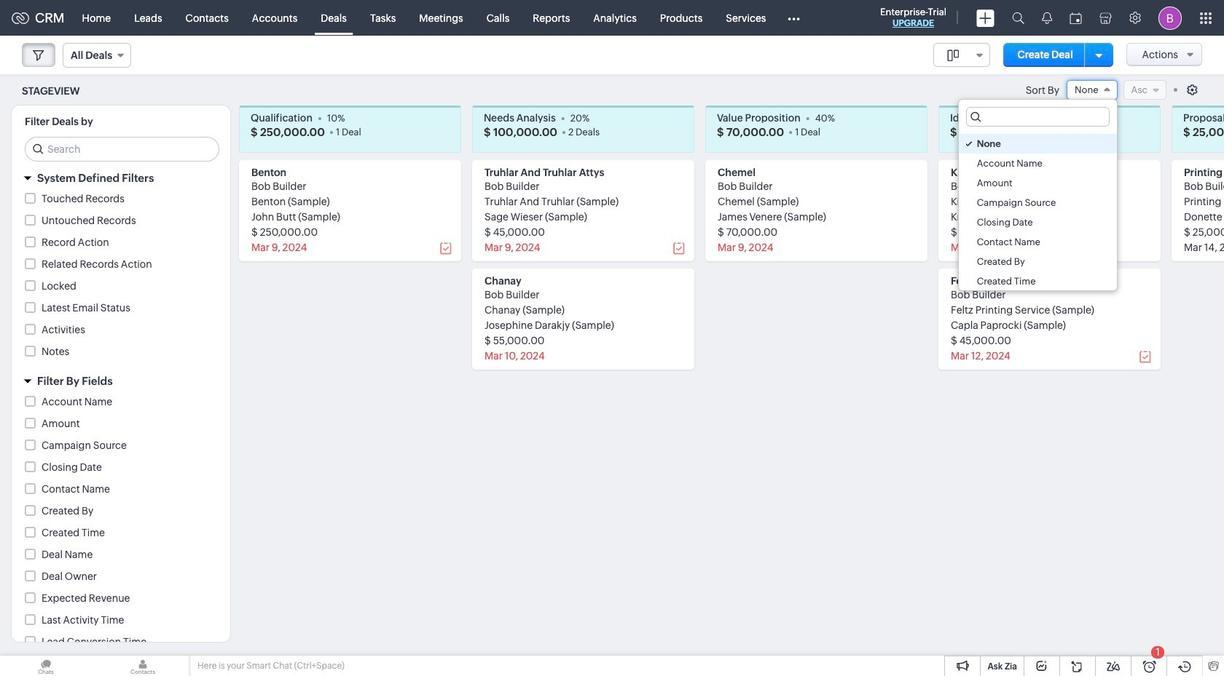Task type: locate. For each thing, give the bounding box(es) containing it.
create menu image
[[976, 9, 995, 27]]

6 option from the top
[[959, 232, 1117, 252]]

profile element
[[1150, 0, 1191, 35]]

signals image
[[1042, 12, 1052, 24]]

signals element
[[1033, 0, 1061, 36]]

None field
[[1067, 80, 1118, 100]]

None text field
[[967, 108, 1109, 126]]

7 option from the top
[[959, 252, 1117, 272]]

create menu element
[[968, 0, 1003, 35]]

search element
[[1003, 0, 1033, 36]]

Search text field
[[26, 138, 219, 161]]

option
[[959, 134, 1117, 154], [959, 154, 1117, 173], [959, 173, 1117, 193], [959, 193, 1117, 213], [959, 213, 1117, 232], [959, 232, 1117, 252], [959, 252, 1117, 272], [959, 272, 1117, 291]]

list box
[[959, 130, 1117, 291]]

logo image
[[12, 12, 29, 24]]



Task type: describe. For each thing, give the bounding box(es) containing it.
chats image
[[0, 657, 92, 677]]

calendar image
[[1070, 12, 1082, 24]]

contacts image
[[97, 657, 189, 677]]

3 option from the top
[[959, 173, 1117, 193]]

8 option from the top
[[959, 272, 1117, 291]]

profile image
[[1159, 6, 1182, 30]]

2 option from the top
[[959, 154, 1117, 173]]

5 option from the top
[[959, 213, 1117, 232]]

1 option from the top
[[959, 134, 1117, 154]]

search image
[[1012, 12, 1025, 24]]

4 option from the top
[[959, 193, 1117, 213]]



